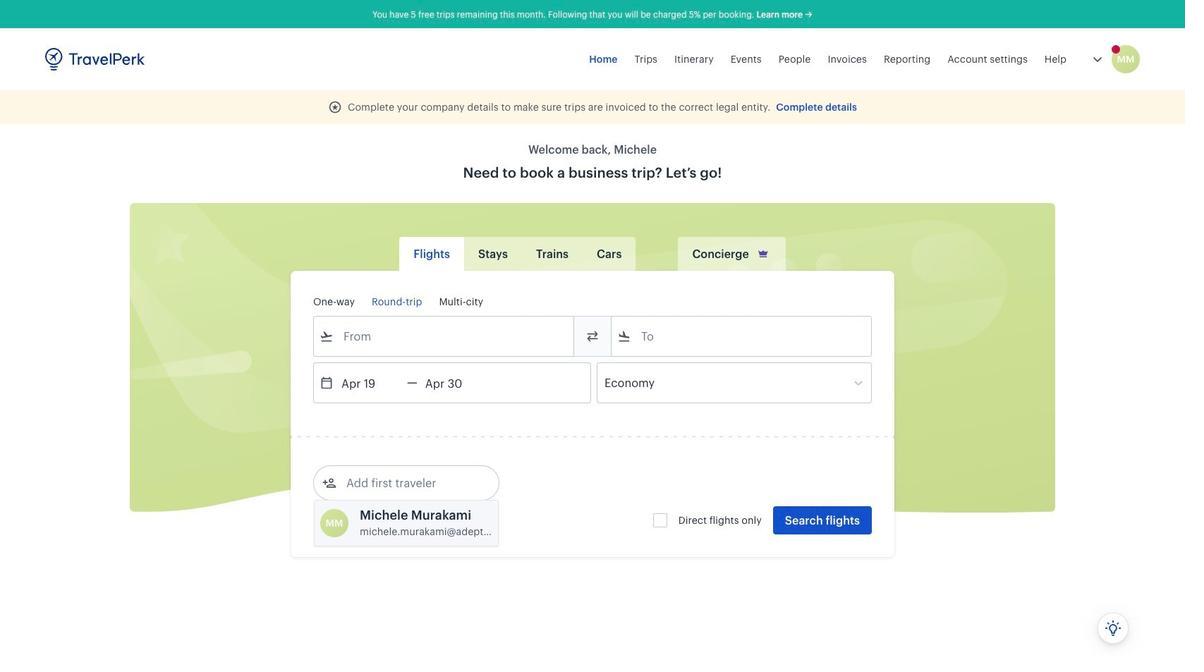 Task type: describe. For each thing, give the bounding box(es) containing it.
From search field
[[334, 325, 555, 348]]

Depart text field
[[334, 363, 407, 403]]

Return text field
[[418, 363, 491, 403]]

To search field
[[631, 325, 853, 348]]



Task type: locate. For each thing, give the bounding box(es) containing it.
Add first traveler search field
[[337, 472, 483, 495]]



